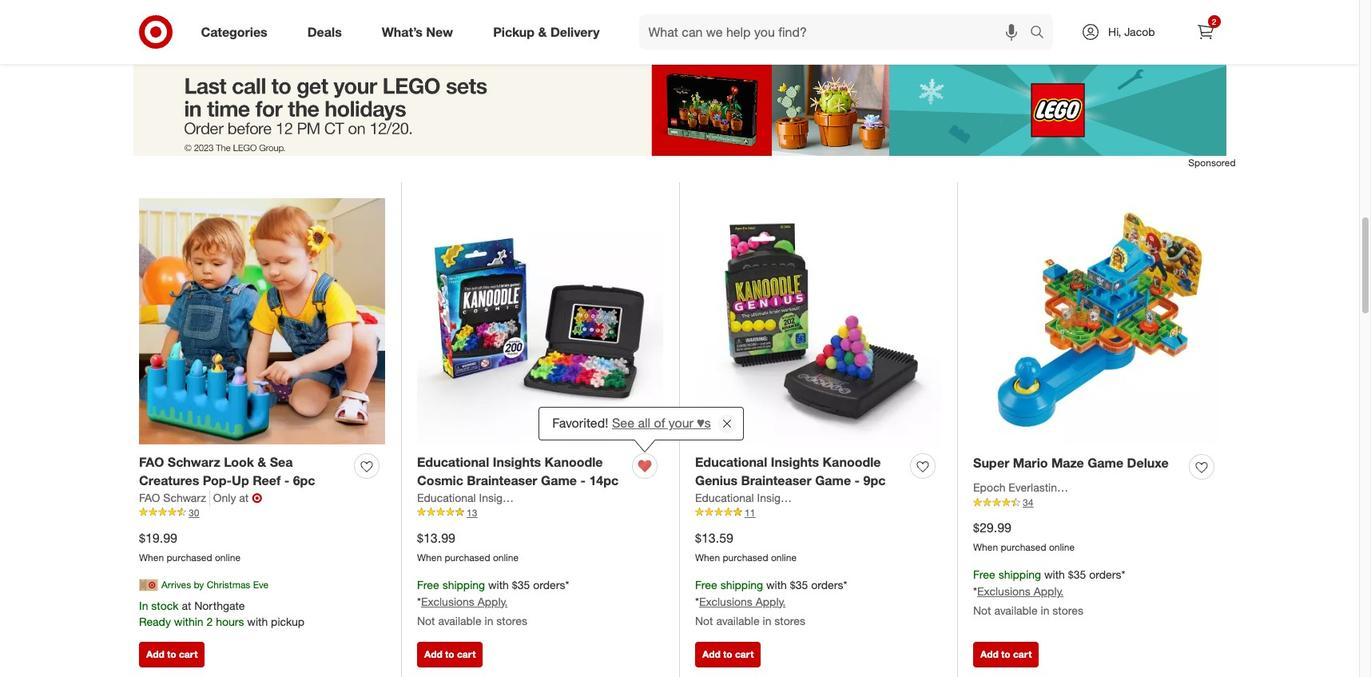 Task type: locate. For each thing, give the bounding box(es) containing it.
0 vertical spatial &
[[538, 24, 547, 40]]

2 educational insights from the left
[[695, 491, 796, 504]]

1 vertical spatial &
[[258, 454, 266, 470]]

$35 down '$29.99 when purchased online'
[[1068, 567, 1086, 581]]

purchased for $13.99
[[445, 551, 490, 563]]

educational insights for genius
[[695, 491, 796, 504]]

1 horizontal spatial $35
[[790, 578, 808, 591]]

purchased down $13.99
[[445, 551, 490, 563]]

educational up genius on the bottom of page
[[695, 454, 768, 470]]

6pc
[[293, 472, 315, 488]]

shipping down $13.59 when purchased online at the right bottom of page
[[721, 578, 763, 591]]

13 link
[[417, 506, 663, 520]]

educational down cosmic at left
[[417, 491, 476, 504]]

- left 6pc
[[284, 472, 290, 488]]

0 horizontal spatial brainteaser
[[467, 472, 538, 488]]

educational inside educational insights kanoodle cosmic brainteaser game - 14pc
[[417, 454, 489, 470]]

shipping
[[999, 567, 1042, 581], [443, 578, 485, 591], [721, 578, 763, 591]]

34 link
[[974, 496, 1221, 510]]

game up 11 link
[[815, 472, 851, 488]]

not for $13.99
[[417, 613, 435, 627]]

purchased for $19.99
[[167, 551, 212, 563]]

& right pickup
[[538, 24, 547, 40]]

super mario maze game deluxe
[[974, 455, 1169, 471]]

2 - from the left
[[581, 472, 586, 488]]

with down $13.99 when purchased online
[[488, 578, 509, 591]]

0 horizontal spatial 2
[[207, 614, 213, 628]]

$35
[[1068, 567, 1086, 581], [512, 578, 530, 591], [790, 578, 808, 591]]

educational insights up the 13
[[417, 491, 518, 504]]

& inside fao schwarz look & sea creatures pop-up reef - 6pc
[[258, 454, 266, 470]]

exclusions apply. button down $13.99 when purchased online
[[421, 593, 508, 609]]

0 horizontal spatial not
[[417, 613, 435, 627]]

brainteaser up the 13
[[467, 472, 538, 488]]

insights inside educational insights kanoodle genius brainteaser game - 9pc
[[771, 454, 819, 470]]

shipping for $29.99
[[999, 567, 1042, 581]]

when down $19.99
[[139, 551, 164, 563]]

exclusions down $13.59 when purchased online at the right bottom of page
[[699, 594, 753, 608]]

1 vertical spatial fao
[[139, 491, 160, 504]]

at up the within
[[182, 598, 191, 612]]

with down $13.59 when purchased online at the right bottom of page
[[767, 578, 787, 591]]

exclusions
[[977, 584, 1031, 598], [421, 594, 475, 608], [699, 594, 753, 608]]

1 - from the left
[[284, 472, 290, 488]]

kanoodle for 14pc
[[545, 454, 603, 470]]

shipping for $13.99
[[443, 578, 485, 591]]

when down $29.99
[[974, 541, 998, 553]]

free down $29.99
[[974, 567, 996, 581]]

schwarz up pop- at the bottom left of the page
[[168, 454, 220, 470]]

kanoodle inside educational insights kanoodle genius brainteaser game - 9pc
[[823, 454, 881, 470]]

2 horizontal spatial orders*
[[1090, 567, 1126, 581]]

$35 down $13.59 when purchased online at the right bottom of page
[[790, 578, 808, 591]]

fao schwarz look & sea creatures pop-up reef - 6pc
[[139, 454, 315, 488]]

0 vertical spatial at
[[239, 491, 249, 504]]

stores for $29.99
[[1053, 603, 1084, 617]]

& up reef
[[258, 454, 266, 470]]

game up play
[[1088, 455, 1124, 471]]

0 horizontal spatial educational insights
[[417, 491, 518, 504]]

sponsored
[[1189, 157, 1236, 169]]

1 vertical spatial at
[[182, 598, 191, 612]]

free for $13.99
[[417, 578, 439, 591]]

14pc
[[589, 472, 619, 488]]

schwarz inside fao schwarz only at ¬
[[163, 491, 206, 504]]

2 horizontal spatial not
[[974, 603, 992, 617]]

exclusions apply. button down '$29.99 when purchased online'
[[977, 583, 1064, 599]]

game for educational insights kanoodle genius brainteaser game - 9pc
[[815, 472, 851, 488]]

purchased inside '$29.99 when purchased online'
[[1001, 541, 1047, 553]]

1 kanoodle from the left
[[545, 454, 603, 470]]

educational insights kanoodle cosmic brainteaser game - 14pc link
[[417, 453, 626, 490]]

0 horizontal spatial at
[[182, 598, 191, 612]]

online inside $19.99 when purchased online
[[215, 551, 241, 563]]

2 fao from the top
[[139, 491, 160, 504]]

free shipping with $35 orders* * exclusions apply. not available in stores down '$29.99 when purchased online'
[[974, 567, 1126, 617]]

0 horizontal spatial stores
[[497, 613, 527, 627]]

- inside fao schwarz look & sea creatures pop-up reef - 6pc
[[284, 472, 290, 488]]

insights down educational insights kanoodle genius brainteaser game - 9pc at the right bottom
[[757, 491, 796, 504]]

apply. down '$29.99 when purchased online'
[[1034, 584, 1064, 598]]

when for $13.59
[[695, 551, 720, 563]]

1 horizontal spatial free
[[695, 578, 718, 591]]

2 horizontal spatial exclusions apply. button
[[977, 583, 1064, 599]]

purchased down $29.99
[[1001, 541, 1047, 553]]

online down 13 link
[[493, 551, 519, 563]]

online
[[1049, 541, 1075, 553], [215, 551, 241, 563], [493, 551, 519, 563], [771, 551, 797, 563]]

&
[[538, 24, 547, 40], [258, 454, 266, 470]]

free down $13.99
[[417, 578, 439, 591]]

1 horizontal spatial in
[[763, 613, 772, 627]]

online inside '$29.99 when purchased online'
[[1049, 541, 1075, 553]]

only
[[213, 491, 236, 504]]

free
[[974, 567, 996, 581], [417, 578, 439, 591], [695, 578, 718, 591]]

11
[[745, 507, 756, 519]]

0 horizontal spatial apply.
[[478, 594, 508, 608]]

in for $13.99
[[485, 613, 494, 627]]

free shipping with $35 orders* * exclusions apply. not available in stores
[[974, 567, 1126, 617], [417, 578, 569, 627], [695, 578, 848, 627]]

when for $13.99
[[417, 551, 442, 563]]

0 vertical spatial schwarz
[[168, 454, 220, 470]]

kanoodle inside educational insights kanoodle cosmic brainteaser game - 14pc
[[545, 454, 603, 470]]

1 horizontal spatial game
[[815, 472, 851, 488]]

deals link
[[294, 14, 362, 50]]

2 horizontal spatial -
[[855, 472, 860, 488]]

educational
[[417, 454, 489, 470], [695, 454, 768, 470], [417, 491, 476, 504], [695, 491, 754, 504]]

in down '$29.99 when purchased online'
[[1041, 603, 1050, 617]]

add
[[146, 26, 164, 38], [424, 26, 443, 38], [703, 26, 721, 38], [146, 648, 164, 660], [424, 648, 443, 660], [703, 648, 721, 660], [981, 648, 999, 660]]

free for $13.59
[[695, 578, 718, 591]]

educational insights kanoodle genius brainteaser game - 9pc image
[[695, 198, 942, 444], [695, 198, 942, 444]]

1 vertical spatial schwarz
[[163, 491, 206, 504]]

play
[[1067, 481, 1088, 494]]

2 horizontal spatial free shipping with $35 orders* * exclusions apply. not available in stores
[[974, 567, 1126, 617]]

tooltip
[[539, 407, 744, 441]]

exclusions apply. button for $29.99
[[977, 583, 1064, 599]]

*
[[974, 584, 977, 598], [417, 594, 421, 608], [695, 594, 699, 608]]

2 horizontal spatial shipping
[[999, 567, 1042, 581]]

0 horizontal spatial $35
[[512, 578, 530, 591]]

apply. for $13.59
[[756, 594, 786, 608]]

exclusions apply. button for $13.99
[[421, 593, 508, 609]]

in
[[1041, 603, 1050, 617], [485, 613, 494, 627], [763, 613, 772, 627]]

pickup & delivery link
[[480, 14, 620, 50]]

in down $13.99 when purchased online
[[485, 613, 494, 627]]

orders* for $13.59
[[811, 578, 848, 591]]

$35 for $29.99
[[1068, 567, 1086, 581]]

$13.59 when purchased online
[[695, 530, 797, 563]]

fao inside fao schwarz only at ¬
[[139, 491, 160, 504]]

fao up the creatures
[[139, 454, 164, 470]]

exclusions for $13.99
[[421, 594, 475, 608]]

in for $29.99
[[1041, 603, 1050, 617]]

orders* down 11 link
[[811, 578, 848, 591]]

when inside $13.59 when purchased online
[[695, 551, 720, 563]]

$35 down $13.99 when purchased online
[[512, 578, 530, 591]]

2 horizontal spatial *
[[974, 584, 977, 598]]

1 horizontal spatial shipping
[[721, 578, 763, 591]]

1 brainteaser from the left
[[467, 472, 538, 488]]

in for $13.59
[[763, 613, 772, 627]]

0 horizontal spatial free
[[417, 578, 439, 591]]

educational insights
[[417, 491, 518, 504], [695, 491, 796, 504]]

exclusions for $29.99
[[977, 584, 1031, 598]]

free shipping with $35 orders* * exclusions apply. not available in stores down $13.99 when purchased online
[[417, 578, 569, 627]]

2 inside in stock at  northgate ready within 2 hours with pickup
[[207, 614, 213, 628]]

exclusions apply. button down $13.59 when purchased online at the right bottom of page
[[699, 593, 786, 609]]

sold out
[[974, 25, 1031, 43]]

2 right jacob in the right of the page
[[1212, 17, 1217, 26]]

available down $13.59 when purchased online at the right bottom of page
[[716, 613, 760, 627]]

available down $13.99 when purchased online
[[438, 613, 482, 627]]

* down $13.99
[[417, 594, 421, 608]]

orders*
[[1090, 567, 1126, 581], [533, 578, 569, 591], [811, 578, 848, 591]]

at left ¬
[[239, 491, 249, 504]]

kanoodle up 9pc
[[823, 454, 881, 470]]

free down $13.59 on the right bottom of the page
[[695, 578, 718, 591]]

1 horizontal spatial 2
[[1212, 17, 1217, 26]]

your
[[669, 415, 694, 431]]

* down $13.59 on the right bottom of the page
[[695, 594, 699, 608]]

educational up cosmic at left
[[417, 454, 489, 470]]

online down 34 link
[[1049, 541, 1075, 553]]

educational insights kanoodle cosmic brainteaser game - 14pc
[[417, 454, 619, 488]]

* down $29.99
[[974, 584, 977, 598]]

brainteaser
[[467, 472, 538, 488], [741, 472, 812, 488]]

purchased up by
[[167, 551, 212, 563]]

exclusions down '$29.99 when purchased online'
[[977, 584, 1031, 598]]

fao schwarz look & sea creatures pop-up reef - 6pc image
[[139, 198, 385, 444], [139, 198, 385, 444]]

purchased for $29.99
[[1001, 541, 1047, 553]]

game for educational insights kanoodle cosmic brainteaser game - 14pc
[[541, 472, 577, 488]]

2 horizontal spatial apply.
[[1034, 584, 1064, 598]]

tooltip containing favorited!
[[539, 407, 744, 441]]

purchased inside $13.59 when purchased online
[[723, 551, 769, 563]]

1 horizontal spatial stores
[[775, 613, 806, 627]]

1 horizontal spatial exclusions
[[699, 594, 753, 608]]

2 horizontal spatial free
[[974, 567, 996, 581]]

purchased inside $13.99 when purchased online
[[445, 551, 490, 563]]

when for $19.99
[[139, 551, 164, 563]]

$13.99 when purchased online
[[417, 530, 519, 563]]

2 kanoodle from the left
[[823, 454, 881, 470]]

0 horizontal spatial exclusions
[[421, 594, 475, 608]]

- inside educational insights kanoodle genius brainteaser game - 9pc
[[855, 472, 860, 488]]

shipping down '$29.99 when purchased online'
[[999, 567, 1042, 581]]

1 horizontal spatial apply.
[[756, 594, 786, 608]]

when inside $13.99 when purchased online
[[417, 551, 442, 563]]

34
[[1023, 496, 1034, 508]]

1 horizontal spatial available
[[716, 613, 760, 627]]

when down $13.99
[[417, 551, 442, 563]]

eve
[[253, 579, 269, 591]]

-
[[284, 472, 290, 488], [581, 472, 586, 488], [855, 472, 860, 488]]

orders* for $29.99
[[1090, 567, 1126, 581]]

schwarz up the 30
[[163, 491, 206, 504]]

insights up 11 link
[[771, 454, 819, 470]]

exclusions down $13.99 when purchased online
[[421, 594, 475, 608]]

educational insights kanoodle cosmic brainteaser game - 14pc image
[[417, 198, 663, 444], [417, 198, 663, 444]]

1 horizontal spatial educational insights link
[[695, 490, 796, 506]]

free shipping with $35 orders* * exclusions apply. not available in stores down $13.59 when purchased online at the right bottom of page
[[695, 578, 848, 627]]

13
[[467, 507, 477, 519]]

0 vertical spatial 2
[[1212, 17, 1217, 26]]

insights inside educational insights kanoodle cosmic brainteaser game - 14pc
[[493, 454, 541, 470]]

educational insights link up the 13
[[417, 490, 518, 506]]

educational insights link for cosmic
[[417, 490, 518, 506]]

2 horizontal spatial game
[[1088, 455, 1124, 471]]

0 horizontal spatial -
[[284, 472, 290, 488]]

deluxe
[[1127, 455, 1169, 471]]

fao inside fao schwarz look & sea creatures pop-up reef - 6pc
[[139, 454, 164, 470]]

online inside $13.99 when purchased online
[[493, 551, 519, 563]]

when inside '$29.99 when purchased online'
[[974, 541, 998, 553]]

1 horizontal spatial exclusions apply. button
[[699, 593, 786, 609]]

- left 9pc
[[855, 472, 860, 488]]

fao for fao schwarz look & sea creatures pop-up reef - 6pc
[[139, 454, 164, 470]]

schwarz
[[168, 454, 220, 470], [163, 491, 206, 504]]

insights
[[493, 454, 541, 470], [771, 454, 819, 470], [479, 491, 518, 504], [757, 491, 796, 504]]

0 horizontal spatial shipping
[[443, 578, 485, 591]]

online inside $13.59 when purchased online
[[771, 551, 797, 563]]

3 - from the left
[[855, 472, 860, 488]]

what's
[[382, 24, 423, 40]]

1 educational insights from the left
[[417, 491, 518, 504]]

shipping down $13.99 when purchased online
[[443, 578, 485, 591]]

2 horizontal spatial exclusions
[[977, 584, 1031, 598]]

sold out element
[[974, 23, 1031, 45]]

add to cart
[[146, 26, 198, 38], [424, 26, 476, 38], [703, 26, 754, 38], [146, 648, 198, 660], [424, 648, 476, 660], [703, 648, 754, 660], [981, 648, 1032, 660]]

9pc
[[864, 472, 886, 488]]

game inside educational insights kanoodle cosmic brainteaser game - 14pc
[[541, 472, 577, 488]]

in stock at  northgate ready within 2 hours with pickup
[[139, 598, 305, 628]]

1 educational insights link from the left
[[417, 490, 518, 506]]

see
[[612, 415, 635, 431]]

0 horizontal spatial available
[[438, 613, 482, 627]]

available
[[995, 603, 1038, 617], [438, 613, 482, 627], [716, 613, 760, 627]]

orders* down 34 link
[[1090, 567, 1126, 581]]

0 horizontal spatial kanoodle
[[545, 454, 603, 470]]

game
[[1088, 455, 1124, 471], [541, 472, 577, 488], [815, 472, 851, 488]]

free shipping with $35 orders* * exclusions apply. not available in stores for $13.59
[[695, 578, 848, 627]]

insights up 13 link
[[493, 454, 541, 470]]

game up 13 link
[[541, 472, 577, 488]]

1 fao from the top
[[139, 454, 164, 470]]

apply. down $13.99 when purchased online
[[478, 594, 508, 608]]

- for educational insights kanoodle cosmic brainteaser game - 14pc
[[581, 472, 586, 488]]

look
[[224, 454, 254, 470]]

2 horizontal spatial $35
[[1068, 567, 1086, 581]]

$29.99 when purchased online
[[974, 520, 1075, 553]]

2 brainteaser from the left
[[741, 472, 812, 488]]

within
[[174, 614, 203, 628]]

when down $13.59 on the right bottom of the page
[[695, 551, 720, 563]]

0 horizontal spatial exclusions apply. button
[[421, 593, 508, 609]]

epoch everlasting play link
[[974, 480, 1088, 496]]

in down $13.59 when purchased online at the right bottom of page
[[763, 613, 772, 627]]

2 horizontal spatial available
[[995, 603, 1038, 617]]

not
[[974, 603, 992, 617], [417, 613, 435, 627], [695, 613, 713, 627]]

1 horizontal spatial brainteaser
[[741, 472, 812, 488]]

with right hours
[[247, 614, 268, 628]]

educational insights kanoodle genius brainteaser game - 9pc
[[695, 454, 886, 488]]

orders* down 13 link
[[533, 578, 569, 591]]

educational insights link up 11
[[695, 490, 796, 506]]

30
[[189, 507, 199, 519]]

1 horizontal spatial not
[[695, 613, 713, 627]]

apply. for $13.99
[[478, 594, 508, 608]]

brainteaser up 11
[[741, 472, 812, 488]]

online up christmas
[[215, 551, 241, 563]]

1 horizontal spatial orders*
[[811, 578, 848, 591]]

game inside educational insights kanoodle genius brainteaser game - 9pc
[[815, 472, 851, 488]]

1 horizontal spatial at
[[239, 491, 249, 504]]

super
[[974, 455, 1010, 471]]

0 horizontal spatial game
[[541, 472, 577, 488]]

2 educational insights link from the left
[[695, 490, 796, 506]]

schwarz inside fao schwarz look & sea creatures pop-up reef - 6pc
[[168, 454, 220, 470]]

online down 11 link
[[771, 551, 797, 563]]

kanoodle up 14pc
[[545, 454, 603, 470]]

1 horizontal spatial *
[[695, 594, 699, 608]]

educational inside educational insights kanoodle genius brainteaser game - 9pc
[[695, 454, 768, 470]]

hi, jacob
[[1109, 25, 1155, 38]]

purchased inside $19.99 when purchased online
[[167, 551, 212, 563]]

when inside $19.99 when purchased online
[[139, 551, 164, 563]]

2 horizontal spatial stores
[[1053, 603, 1084, 617]]

educational for educational insights link related to cosmic
[[417, 491, 476, 504]]

1 horizontal spatial kanoodle
[[823, 454, 881, 470]]

at
[[239, 491, 249, 504], [182, 598, 191, 612]]

- left 14pc
[[581, 472, 586, 488]]

purchased down $13.59 on the right bottom of the page
[[723, 551, 769, 563]]

2 down northgate in the left of the page
[[207, 614, 213, 628]]

$13.99
[[417, 530, 456, 546]]

available for $13.99
[[438, 613, 482, 627]]

0 horizontal spatial &
[[258, 454, 266, 470]]

2 horizontal spatial in
[[1041, 603, 1050, 617]]

brainteaser inside educational insights kanoodle genius brainteaser game - 9pc
[[741, 472, 812, 488]]

* for $13.59
[[695, 594, 699, 608]]

1 vertical spatial 2
[[207, 614, 213, 628]]

free for $29.99
[[974, 567, 996, 581]]

0 horizontal spatial orders*
[[533, 578, 569, 591]]

available down '$29.99 when purchased online'
[[995, 603, 1038, 617]]

2
[[1212, 17, 1217, 26], [207, 614, 213, 628]]

fao down the creatures
[[139, 491, 160, 504]]

brainteaser inside educational insights kanoodle cosmic brainteaser game - 14pc
[[467, 472, 538, 488]]

0 horizontal spatial free shipping with $35 orders* * exclusions apply. not available in stores
[[417, 578, 569, 627]]

exclusions for $13.59
[[699, 594, 753, 608]]

sea
[[270, 454, 293, 470]]

0 horizontal spatial educational insights link
[[417, 490, 518, 506]]

1 horizontal spatial -
[[581, 472, 586, 488]]

super mario maze game deluxe image
[[974, 198, 1221, 445], [974, 198, 1221, 445]]

educational insights link
[[417, 490, 518, 506], [695, 490, 796, 506]]

with for $13.99
[[488, 578, 509, 591]]

0 horizontal spatial *
[[417, 594, 421, 608]]

mario
[[1013, 455, 1048, 471]]

jacob
[[1125, 25, 1155, 38]]

apply. down $13.59 when purchased online at the right bottom of page
[[756, 594, 786, 608]]

educational down genius on the bottom of page
[[695, 491, 754, 504]]

1 horizontal spatial free shipping with $35 orders* * exclusions apply. not available in stores
[[695, 578, 848, 627]]

add to cart button
[[139, 19, 205, 45], [417, 19, 483, 45], [695, 19, 761, 45], [139, 642, 205, 668], [417, 642, 483, 668], [695, 642, 761, 668], [974, 642, 1039, 668]]

online for $29.99
[[1049, 541, 1075, 553]]

1 horizontal spatial educational insights
[[695, 491, 796, 504]]

at inside in stock at  northgate ready within 2 hours with pickup
[[182, 598, 191, 612]]

- inside educational insights kanoodle cosmic brainteaser game - 14pc
[[581, 472, 586, 488]]

0 horizontal spatial in
[[485, 613, 494, 627]]

with down '$29.99 when purchased online'
[[1045, 567, 1065, 581]]

educational insights up 11
[[695, 491, 796, 504]]

stores
[[1053, 603, 1084, 617], [497, 613, 527, 627], [775, 613, 806, 627]]

0 vertical spatial fao
[[139, 454, 164, 470]]



Task type: describe. For each thing, give the bounding box(es) containing it.
reef
[[253, 472, 281, 488]]

available for $29.99
[[995, 603, 1038, 617]]

pickup
[[271, 614, 305, 628]]

brainteaser for genius
[[741, 472, 812, 488]]

deals
[[308, 24, 342, 40]]

search button
[[1023, 14, 1062, 53]]

schwarz for only
[[163, 491, 206, 504]]

educational for genius educational insights link
[[695, 491, 754, 504]]

pickup
[[493, 24, 535, 40]]

insights down educational insights kanoodle cosmic brainteaser game - 14pc
[[479, 491, 518, 504]]

$19.99
[[139, 530, 177, 546]]

ready
[[139, 614, 171, 628]]

arrives by christmas eve
[[161, 579, 269, 591]]

not for $13.59
[[695, 613, 713, 627]]

see all of your ♥s link
[[612, 415, 711, 431]]

- for educational insights kanoodle genius brainteaser game - 9pc
[[855, 472, 860, 488]]

educational insights for cosmic
[[417, 491, 518, 504]]

$35 for $13.59
[[790, 578, 808, 591]]

new
[[426, 24, 453, 40]]

fao for fao schwarz only at ¬
[[139, 491, 160, 504]]

kanoodle for 9pc
[[823, 454, 881, 470]]

1 horizontal spatial &
[[538, 24, 547, 40]]

educational for 'educational insights kanoodle cosmic brainteaser game - 14pc' link
[[417, 454, 489, 470]]

$19.99 when purchased online
[[139, 530, 241, 563]]

of
[[654, 415, 665, 431]]

* for $13.99
[[417, 594, 421, 608]]

2 link
[[1188, 14, 1223, 50]]

exclusions apply. button for $13.59
[[699, 593, 786, 609]]

free shipping with $35 orders* * exclusions apply. not available in stores for $13.99
[[417, 578, 569, 627]]

$29.99
[[974, 520, 1012, 536]]

super mario maze game deluxe link
[[974, 454, 1169, 472]]

schwarz for look
[[168, 454, 220, 470]]

purchased for $13.59
[[723, 551, 769, 563]]

orders* for $13.99
[[533, 578, 569, 591]]

30 link
[[139, 506, 385, 520]]

apply. for $29.99
[[1034, 584, 1064, 598]]

brainteaser for cosmic
[[467, 472, 538, 488]]

with for $29.99
[[1045, 567, 1065, 581]]

What can we help you find? suggestions appear below search field
[[639, 14, 1034, 50]]

with inside in stock at  northgate ready within 2 hours with pickup
[[247, 614, 268, 628]]

hi,
[[1109, 25, 1122, 38]]

online for $13.59
[[771, 551, 797, 563]]

by
[[194, 579, 204, 591]]

fao schwarz look & sea creatures pop-up reef - 6pc link
[[139, 453, 348, 490]]

hours
[[216, 614, 244, 628]]

educational insights kanoodle genius brainteaser game - 9pc link
[[695, 453, 904, 490]]

what's new link
[[368, 14, 473, 50]]

at inside fao schwarz only at ¬
[[239, 491, 249, 504]]

$35 for $13.99
[[512, 578, 530, 591]]

categories
[[201, 24, 268, 40]]

arrives
[[161, 579, 191, 591]]

stores for $13.59
[[775, 613, 806, 627]]

all
[[638, 415, 651, 431]]

available for $13.59
[[716, 613, 760, 627]]

advertisement region
[[123, 65, 1236, 156]]

what's new
[[382, 24, 453, 40]]

not for $29.99
[[974, 603, 992, 617]]

epoch
[[974, 481, 1006, 494]]

maze
[[1052, 455, 1084, 471]]

* for $29.99
[[974, 584, 977, 598]]

categories link
[[187, 14, 288, 50]]

stores for $13.99
[[497, 613, 527, 627]]

shipping for $13.59
[[721, 578, 763, 591]]

seasonal shipping icon image
[[139, 575, 158, 594]]

everlasting
[[1009, 481, 1064, 494]]

pop-
[[203, 472, 232, 488]]

sold
[[974, 25, 1004, 43]]

northgate
[[194, 598, 245, 612]]

game inside super mario maze game deluxe link
[[1088, 455, 1124, 471]]

educational for educational insights kanoodle genius brainteaser game - 9pc link
[[695, 454, 768, 470]]

cosmic
[[417, 472, 464, 488]]

genius
[[695, 472, 738, 488]]

fao schwarz only at ¬
[[139, 490, 262, 506]]

online for $13.99
[[493, 551, 519, 563]]

¬
[[252, 490, 262, 506]]

up
[[232, 472, 249, 488]]

pickup & delivery
[[493, 24, 600, 40]]

favorited!
[[552, 415, 609, 431]]

11 link
[[695, 506, 942, 520]]

favorited! see all of your ♥s
[[552, 415, 711, 431]]

online for $19.99
[[215, 551, 241, 563]]

$13.59
[[695, 530, 734, 546]]

epoch everlasting play
[[974, 481, 1088, 494]]

free shipping with $35 orders* * exclusions apply. not available in stores for $29.99
[[974, 567, 1126, 617]]

out
[[1009, 25, 1031, 43]]

fao schwarz link
[[139, 490, 210, 506]]

delivery
[[551, 24, 600, 40]]

educational insights link for genius
[[695, 490, 796, 506]]

creatures
[[139, 472, 199, 488]]

with for $13.59
[[767, 578, 787, 591]]

christmas
[[207, 579, 250, 591]]

stock
[[151, 598, 179, 612]]

♥s
[[697, 415, 711, 431]]

in
[[139, 598, 148, 612]]

search
[[1023, 25, 1062, 41]]

when for $29.99
[[974, 541, 998, 553]]



Task type: vqa. For each thing, say whether or not it's contained in the screenshot.


